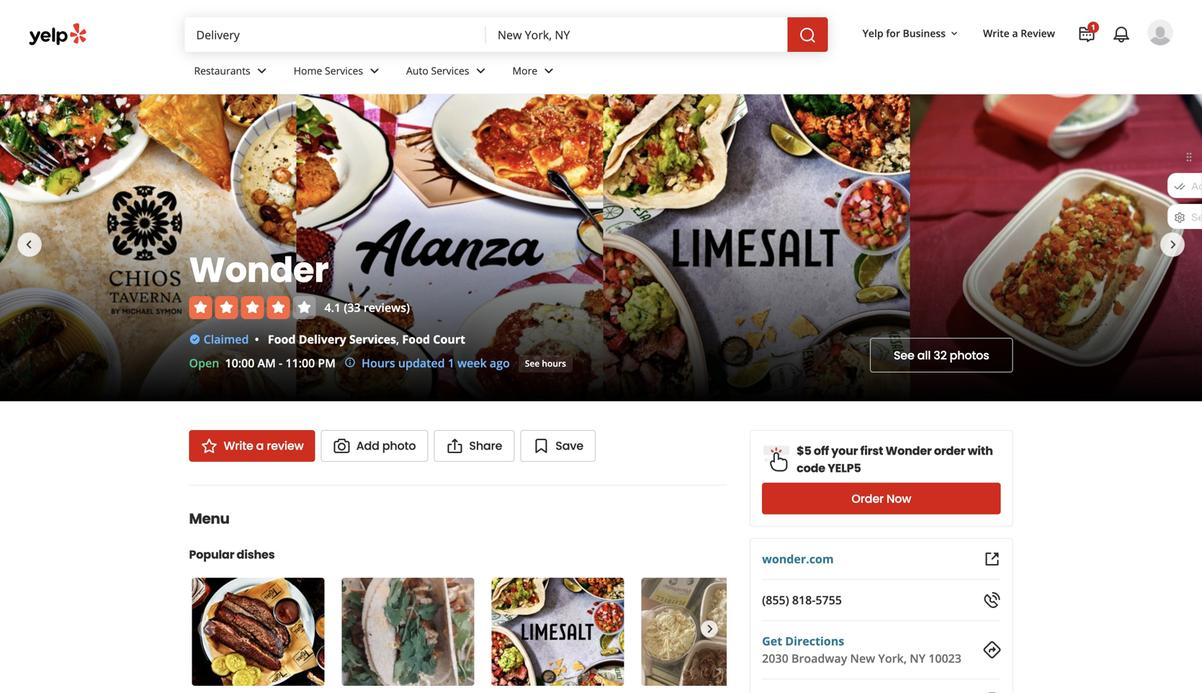 Task type: vqa. For each thing, say whether or not it's contained in the screenshot.
the topmost "Jump-start"
no



Task type: describe. For each thing, give the bounding box(es) containing it.
write for write a review
[[224, 438, 253, 454]]

code
[[797, 460, 826, 476]]

ny
[[910, 651, 926, 666]]

delivery
[[299, 331, 346, 347]]

write a review
[[224, 438, 304, 454]]

business
[[903, 26, 946, 40]]

write for write a review
[[983, 26, 1010, 40]]

11:00
[[286, 355, 315, 371]]

hours
[[542, 357, 566, 369]]

food court link
[[402, 331, 466, 347]]

24 external link v2 image
[[984, 550, 1001, 568]]

hours
[[362, 355, 395, 371]]

next image
[[1165, 236, 1182, 253]]

order now
[[852, 491, 912, 507]]

a for review
[[1013, 26, 1018, 40]]

restaurants
[[194, 64, 251, 78]]

updated
[[398, 355, 445, 371]]

a for review
[[256, 438, 264, 454]]

week
[[458, 355, 487, 371]]

photo
[[382, 438, 416, 454]]

user actions element
[[851, 18, 1194, 107]]

write a review
[[983, 26, 1056, 40]]

photo of wonder - new york, ny, us. custom burritos, bowls, and more with classic mexican flavors. image
[[603, 94, 910, 401]]

info alert
[[344, 355, 510, 372]]

4.1
[[325, 300, 341, 315]]

24 chevron down v2 image for more
[[541, 62, 558, 80]]

Find text field
[[196, 27, 475, 43]]

all
[[918, 347, 931, 364]]

open 10:00 am - 11:00 pm
[[189, 355, 336, 371]]

directions
[[786, 633, 845, 649]]

pm
[[318, 355, 336, 371]]

auto services
[[406, 64, 469, 78]]

Near text field
[[498, 27, 776, 43]]

services for home services
[[325, 64, 363, 78]]

previous image
[[20, 236, 37, 253]]

save button
[[520, 430, 596, 462]]

popular
[[189, 547, 234, 563]]

4.1 star rating image
[[189, 296, 316, 319]]

reviews)
[[364, 300, 410, 315]]

new
[[851, 651, 876, 666]]

see hours
[[525, 357, 566, 369]]

yelp
[[863, 26, 884, 40]]

24 project v2 image
[[1079, 26, 1096, 43]]

order
[[852, 491, 884, 507]]

first
[[861, 443, 884, 459]]

ago
[[490, 355, 510, 371]]

get directions 2030 broadway new york, ny 10023
[[762, 633, 962, 666]]

wonder.com link
[[762, 551, 834, 567]]

home services link
[[282, 52, 395, 94]]

10:00
[[225, 355, 255, 371]]

auto services link
[[395, 52, 501, 94]]

10023
[[929, 651, 962, 666]]

for
[[886, 26, 901, 40]]

food delivery services , food court
[[268, 331, 466, 347]]

wonder.com
[[762, 551, 834, 567]]

24 share v2 image
[[446, 437, 464, 455]]

share
[[469, 438, 502, 454]]

business categories element
[[183, 52, 1174, 94]]

-
[[279, 355, 283, 371]]

yelp for business button
[[857, 20, 966, 46]]

photo of wonder - new york, ny, us. old-school, red-sauce italian from a born-and-bred bronx chef. image
[[296, 94, 603, 401]]

24 chevron down v2 image for auto services
[[472, 62, 490, 80]]

next image
[[702, 620, 718, 638]]

16 chevron down v2 image
[[949, 28, 960, 39]]

(33 reviews) link
[[344, 300, 410, 315]]

2030
[[762, 651, 789, 666]]

review
[[1021, 26, 1056, 40]]

with
[[968, 443, 993, 459]]

restaurants link
[[183, 52, 282, 94]]

now
[[887, 491, 912, 507]]

classic image
[[492, 578, 624, 686]]

24 phone v2 image
[[984, 592, 1001, 609]]

photos
[[950, 347, 990, 364]]

order now link
[[762, 483, 1001, 514]]

save
[[556, 438, 584, 454]]

add photo
[[356, 438, 416, 454]]

food delivery services link
[[268, 331, 396, 347]]

yelp for business
[[863, 26, 946, 40]]

hours updated 1 week ago
[[362, 355, 510, 371]]

yelp5
[[828, 460, 861, 476]]

1 button
[[1073, 20, 1102, 49]]



Task type: locate. For each thing, give the bounding box(es) containing it.
1 horizontal spatial food
[[402, 331, 430, 347]]

1 horizontal spatial 1
[[1092, 22, 1096, 32]]

shrimp tacos image
[[342, 578, 474, 686]]

see all 32 photos link
[[870, 338, 1013, 373]]

write a review link
[[978, 20, 1061, 46]]

menu element
[[166, 485, 777, 693]]

add photo link
[[321, 430, 428, 462]]

0 vertical spatial write
[[983, 26, 1010, 40]]

2 24 chevron down v2 image from the left
[[472, 62, 490, 80]]

0 horizontal spatial write
[[224, 438, 253, 454]]

a inside write a review link
[[1013, 26, 1018, 40]]

1 none field from the left
[[196, 27, 475, 43]]

services inside "link"
[[431, 64, 469, 78]]

,
[[396, 331, 399, 347]]

wil l. image
[[1148, 19, 1174, 45]]

previous image
[[198, 620, 214, 638]]

0 horizontal spatial a
[[256, 438, 264, 454]]

more link
[[501, 52, 569, 94]]

see hours link
[[519, 355, 573, 373]]

1 food from the left
[[268, 331, 296, 347]]

review
[[267, 438, 304, 454]]

24 star v2 image
[[201, 437, 218, 455]]

3 24 chevron down v2 image from the left
[[541, 62, 558, 80]]

none field find
[[196, 27, 475, 43]]

24 chevron down v2 image inside "auto services" "link"
[[472, 62, 490, 80]]

menu
[[189, 509, 230, 529]]

0 horizontal spatial see
[[525, 357, 540, 369]]

see for see hours
[[525, 357, 540, 369]]

home
[[294, 64, 322, 78]]

search image
[[799, 27, 817, 44]]

share button
[[434, 430, 515, 462]]

1 vertical spatial a
[[256, 438, 264, 454]]

auto
[[406, 64, 429, 78]]

$5
[[797, 443, 812, 459]]

wonder inside $5 off your first wonder order with code yelp5
[[886, 443, 932, 459]]

write inside user actions element
[[983, 26, 1010, 40]]

1 horizontal spatial write
[[983, 26, 1010, 40]]

0 vertical spatial wonder
[[189, 246, 329, 294]]

818-
[[792, 592, 816, 608]]

write a review link
[[189, 430, 315, 462]]

add
[[356, 438, 380, 454]]

2 horizontal spatial 24 chevron down v2 image
[[541, 62, 558, 80]]

1
[[1092, 22, 1096, 32], [448, 355, 455, 371]]

see for see all 32 photos
[[894, 347, 915, 364]]

2 food from the left
[[402, 331, 430, 347]]

0 horizontal spatial 24 chevron down v2 image
[[253, 62, 271, 80]]

None field
[[196, 27, 475, 43], [498, 27, 776, 43]]

order
[[934, 443, 966, 459]]

0 vertical spatial 1
[[1092, 22, 1096, 32]]

1 inside info alert
[[448, 355, 455, 371]]

see left 'all'
[[894, 347, 915, 364]]

see all 32 photos
[[894, 347, 990, 364]]

more
[[513, 64, 538, 78]]

0 horizontal spatial wonder
[[189, 246, 329, 294]]

24 chevron down v2 image for restaurants
[[253, 62, 271, 80]]

1 inside button
[[1092, 22, 1096, 32]]

0 horizontal spatial 1
[[448, 355, 455, 371]]

(33
[[344, 300, 361, 315]]

24 save outline v2 image
[[533, 437, 550, 455]]

none field up the home services
[[196, 27, 475, 43]]

am
[[258, 355, 276, 371]]

see
[[894, 347, 915, 364], [525, 357, 540, 369]]

wonder
[[189, 246, 329, 294], [886, 443, 932, 459]]

your
[[832, 443, 858, 459]]

services left 24 chevron down v2 icon
[[325, 64, 363, 78]]

wonder up 4.1 star rating image
[[189, 246, 329, 294]]

wonder right first
[[886, 443, 932, 459]]

32
[[934, 347, 947, 364]]

write
[[983, 26, 1010, 40], [224, 438, 253, 454]]

$5 off your first wonder order with code yelp5
[[797, 443, 993, 476]]

photo of wonder - new york, ny, us. mozz, tomato, fried eggplant and relish w/golden raisins from alanza pizza. image
[[910, 94, 1202, 401]]

court
[[433, 331, 466, 347]]

24 chevron down v2 image
[[253, 62, 271, 80], [472, 62, 490, 80], [541, 62, 558, 80]]

1 horizontal spatial see
[[894, 347, 915, 364]]

1 horizontal spatial 24 chevron down v2 image
[[472, 62, 490, 80]]

1 horizontal spatial wonder
[[886, 443, 932, 459]]

4.1 (33 reviews)
[[325, 300, 410, 315]]

1 vertical spatial write
[[224, 438, 253, 454]]

1 left the notifications image
[[1092, 22, 1096, 32]]

24 chevron down v2 image right restaurants
[[253, 62, 271, 80]]

see left hours
[[525, 357, 540, 369]]

services
[[325, 64, 363, 78], [431, 64, 469, 78], [349, 331, 396, 347]]

write right 24 star v2 "image" on the bottom left of page
[[224, 438, 253, 454]]

5755
[[816, 592, 842, 608]]

brisket image
[[192, 578, 325, 686]]

None search field
[[185, 17, 831, 52]]

0 horizontal spatial none field
[[196, 27, 475, 43]]

1 horizontal spatial none field
[[498, 27, 776, 43]]

1 horizontal spatial a
[[1013, 26, 1018, 40]]

food right ,
[[402, 331, 430, 347]]

services for auto services
[[431, 64, 469, 78]]

1 vertical spatial wonder
[[886, 443, 932, 459]]

off
[[814, 443, 829, 459]]

0 horizontal spatial food
[[268, 331, 296, 347]]

1 24 chevron down v2 image from the left
[[253, 62, 271, 80]]

open
[[189, 355, 219, 371]]

notifications image
[[1113, 26, 1131, 43]]

none field near
[[498, 27, 776, 43]]

food
[[268, 331, 296, 347], [402, 331, 430, 347]]

2 none field from the left
[[498, 27, 776, 43]]

24 chevron down v2 image
[[366, 62, 383, 80]]

get directions link
[[762, 633, 845, 649]]

broadway
[[792, 651, 848, 666]]

(855)
[[762, 592, 789, 608]]

1 vertical spatial 1
[[448, 355, 455, 371]]

24 directions v2 image
[[984, 641, 1001, 659]]

24 chevron down v2 image inside more link
[[541, 62, 558, 80]]

services up hours on the left bottom of page
[[349, 331, 396, 347]]

claimed
[[204, 331, 249, 347]]

popular dishes
[[189, 547, 275, 563]]

get
[[762, 633, 783, 649]]

24 chevron down v2 image right auto services
[[472, 62, 490, 80]]

york,
[[879, 651, 907, 666]]

services right the auto
[[431, 64, 469, 78]]

photo of wonder - new york, ny, us. michael symon's take on delicious greek flavors, just like his mother taught him. image
[[0, 94, 296, 401]]

home services
[[294, 64, 363, 78]]

0 vertical spatial a
[[1013, 26, 1018, 40]]

16 claim filled v2 image
[[189, 334, 201, 345]]

24 message v2 image
[[984, 691, 1001, 693]]

dishes
[[237, 547, 275, 563]]

24 chevron down v2 image right more
[[541, 62, 558, 80]]

16 info v2 image
[[344, 357, 356, 368]]

(855) 818-5755
[[762, 592, 842, 608]]

none field up business categories element
[[498, 27, 776, 43]]

a
[[1013, 26, 1018, 40], [256, 438, 264, 454]]

a inside write a review link
[[256, 438, 264, 454]]

1 left week
[[448, 355, 455, 371]]

write left review
[[983, 26, 1010, 40]]

food up the -
[[268, 331, 296, 347]]

pulled pork image
[[642, 578, 774, 686]]

24 chevron down v2 image inside restaurants link
[[253, 62, 271, 80]]

24 camera v2 image
[[333, 437, 351, 455]]



